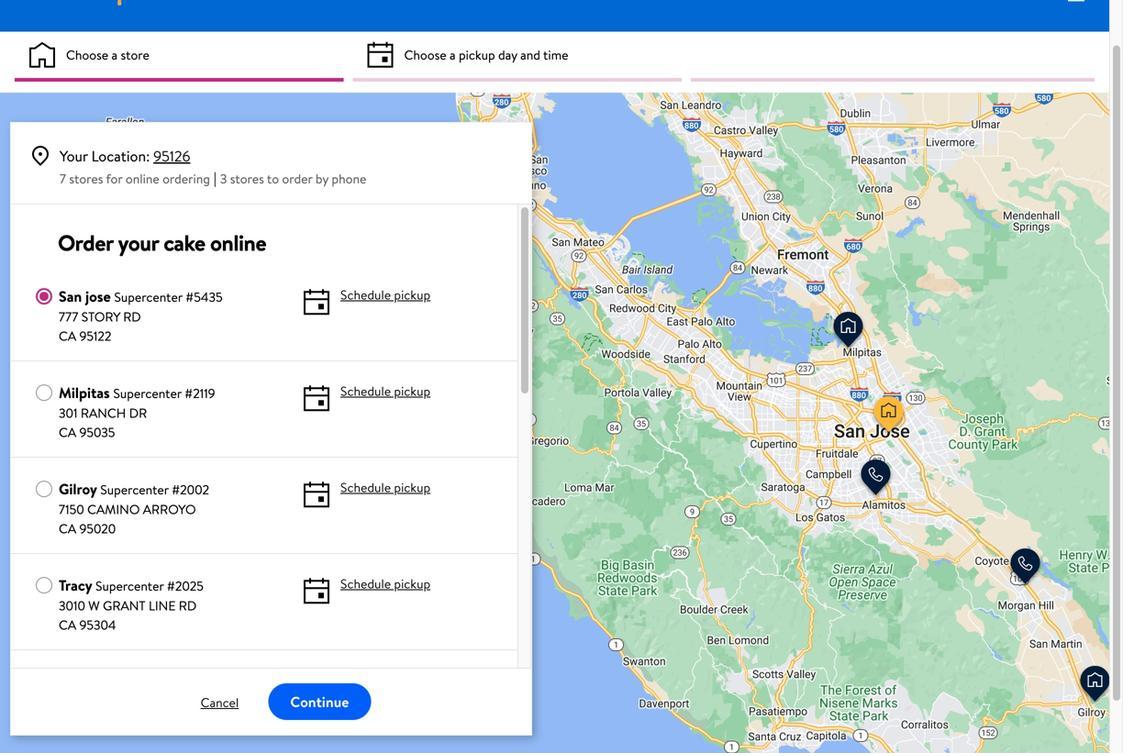 Task type: vqa. For each thing, say whether or not it's contained in the screenshot.


Task type: describe. For each thing, give the bounding box(es) containing it.
story
[[81, 308, 120, 326]]

supercenter for tracy
[[96, 577, 164, 595]]

continue
[[290, 692, 349, 712]]

w
[[88, 597, 100, 615]]

1 stores from the left
[[69, 170, 103, 188]]

back to walmart.com image
[[15, 0, 134, 6]]

supercenter for milpitas
[[113, 385, 182, 403]]

301
[[59, 404, 78, 422]]

jose
[[85, 286, 111, 307]]

order
[[58, 228, 113, 258]]

cancel
[[201, 694, 239, 712]]

schedule pickup for milpitas
[[340, 382, 430, 400]]

5435
[[194, 288, 223, 306]]

tracy supercenter # 2025 3010 w grant line rd ca 95304
[[59, 576, 204, 634]]

supercenter for gilroy
[[100, 481, 169, 499]]

gilroy
[[59, 479, 97, 499]]

schedule pickup link for gilroy
[[340, 478, 430, 498]]

schedule pickup link for tracy
[[340, 575, 430, 594]]

777
[[59, 308, 78, 326]]

online inside your location: 95126 7 stores for online ordering | 3 stores to order by phone
[[126, 170, 159, 188]]

phone
[[332, 170, 366, 188]]

tracy
[[59, 576, 92, 596]]

order your cake online
[[58, 228, 266, 258]]

day
[[498, 46, 517, 64]]

2025
[[175, 577, 204, 595]]

3010
[[59, 597, 85, 615]]

san
[[59, 286, 82, 307]]

san jose supercenter image
[[858, 458, 894, 501]]

choose for choose a pickup day and time
[[404, 46, 447, 64]]

to
[[267, 170, 279, 188]]

pickup for tracy
[[394, 575, 430, 593]]

checked image
[[34, 286, 54, 307]]

san jose option group
[[11, 265, 518, 362]]

7150
[[59, 501, 84, 519]]

2002
[[180, 481, 209, 499]]

2119
[[193, 385, 215, 403]]

schedule for san jose
[[340, 286, 391, 304]]

dr
[[129, 404, 147, 422]]

|
[[214, 168, 217, 188]]

time
[[543, 46, 569, 64]]

95304
[[79, 616, 116, 634]]

your
[[118, 228, 159, 258]]

cake
[[164, 228, 205, 258]]

1 vertical spatial online
[[210, 228, 266, 258]]

# for gilroy
[[172, 481, 180, 499]]

choose for choose a store
[[66, 46, 108, 64]]

ordering
[[162, 170, 210, 188]]

rd inside tracy supercenter # 2025 3010 w grant line rd ca 95304
[[179, 597, 197, 615]]

ca inside milpitas supercenter # 2119 301 ranch dr ca 95035
[[59, 424, 76, 442]]

schedule for gilroy
[[340, 479, 391, 497]]

san jose supercenter image
[[870, 395, 907, 438]]

milpitas option group
[[11, 362, 518, 458]]

and
[[520, 46, 540, 64]]

gilroy supercenter # 2002 7150 camino arroyo ca 95020
[[59, 479, 209, 538]]

radio image for tracy
[[34, 576, 54, 596]]

2 stores from the left
[[230, 170, 264, 188]]

95126 button
[[153, 145, 190, 167]]

# inside the san jose supercenter # 5435 777 story rd ca 95122
[[186, 288, 194, 306]]



Task type: locate. For each thing, give the bounding box(es) containing it.
supercenter up dr
[[113, 385, 182, 403]]

schedule pickup link inside gilroy option group
[[340, 478, 430, 498]]

1 vertical spatial radio image
[[34, 576, 54, 596]]

ca inside gilroy supercenter # 2002 7150 camino arroyo ca 95020
[[59, 520, 76, 538]]

milpitas
[[59, 383, 110, 403]]

option group
[[11, 651, 518, 747]]

a for pickup
[[450, 46, 456, 64]]

1 horizontal spatial a
[[450, 46, 456, 64]]

4 schedule pickup from the top
[[340, 575, 430, 593]]

95020
[[79, 520, 116, 538]]

ca
[[59, 327, 76, 345], [59, 424, 76, 442], [59, 520, 76, 538], [59, 616, 76, 634]]

2 schedule pickup from the top
[[340, 382, 430, 400]]

cancel link
[[201, 693, 239, 713]]

0 horizontal spatial choose
[[66, 46, 108, 64]]

1 horizontal spatial stores
[[230, 170, 264, 188]]

milpitas supercenter # 2119 301 ranch dr ca 95035
[[59, 383, 215, 442]]

3
[[220, 170, 227, 188]]

1 schedule pickup link from the top
[[340, 286, 430, 305]]

1 schedule pickup from the top
[[340, 286, 430, 304]]

supercenter
[[114, 288, 183, 306], [113, 385, 182, 403], [100, 481, 169, 499], [96, 577, 164, 595]]

supercenter right jose
[[114, 288, 183, 306]]

stores
[[69, 170, 103, 188], [230, 170, 264, 188]]

schedule
[[340, 286, 391, 304], [340, 382, 391, 400], [340, 479, 391, 497], [340, 575, 391, 593]]

1 a from the left
[[111, 46, 118, 64]]

ca down 777
[[59, 327, 76, 345]]

ca down '3010' at the left bottom of page
[[59, 616, 76, 634]]

continue link
[[268, 684, 371, 720]]

your
[[60, 146, 88, 166]]

arroyo
[[143, 501, 196, 519]]

schedule pickup inside milpitas option group
[[340, 382, 430, 400]]

schedule pickup
[[340, 286, 430, 304], [340, 382, 430, 400], [340, 479, 430, 497], [340, 575, 430, 593]]

stores right 3 in the left top of the page
[[230, 170, 264, 188]]

schedule pickup link inside the san jose option group
[[340, 286, 430, 305]]

1 vertical spatial rd
[[179, 597, 197, 615]]

grant
[[103, 597, 146, 615]]

0 horizontal spatial rd
[[123, 308, 141, 326]]

rd right story
[[123, 308, 141, 326]]

order
[[282, 170, 313, 188]]

pin nav image
[[29, 145, 51, 167]]

0 vertical spatial radio image
[[34, 383, 54, 403]]

a for store
[[111, 46, 118, 64]]

0 horizontal spatial stores
[[69, 170, 103, 188]]

rd down 2025
[[179, 597, 197, 615]]

2 ca from the top
[[59, 424, 76, 442]]

supercenter inside the san jose supercenter # 5435 777 story rd ca 95122
[[114, 288, 183, 306]]

tracy option group
[[11, 554, 518, 651]]

2 schedule pickup link from the top
[[340, 382, 430, 401]]

schedule pickup inside gilroy option group
[[340, 479, 430, 497]]

choose a pickup day and time
[[404, 46, 569, 64]]

1 horizontal spatial rd
[[179, 597, 197, 615]]

95035
[[79, 424, 115, 442]]

radio image for milpitas
[[34, 383, 54, 403]]

7
[[60, 170, 66, 188]]

online right for at the left
[[126, 170, 159, 188]]

stores right '7'
[[69, 170, 103, 188]]

rd inside the san jose supercenter # 5435 777 story rd ca 95122
[[123, 308, 141, 326]]

#
[[186, 288, 194, 306], [185, 385, 193, 403], [172, 481, 180, 499], [167, 577, 175, 595]]

schedule pickup link for milpitas
[[340, 382, 430, 401]]

1 horizontal spatial online
[[210, 228, 266, 258]]

pickup inside gilroy option group
[[394, 479, 430, 497]]

schedule inside the san jose option group
[[340, 286, 391, 304]]

map region
[[0, 0, 1123, 753]]

0 horizontal spatial online
[[126, 170, 159, 188]]

1 radio image from the top
[[34, 383, 54, 403]]

# for tracy
[[167, 577, 175, 595]]

milpitas supercenter image
[[830, 310, 867, 353]]

radio image left 'milpitas' in the left bottom of the page
[[34, 383, 54, 403]]

# for milpitas
[[185, 385, 193, 403]]

supercenter up camino
[[100, 481, 169, 499]]

supercenter inside tracy supercenter # 2025 3010 w grant line rd ca 95304
[[96, 577, 164, 595]]

# inside milpitas supercenter # 2119 301 ranch dr ca 95035
[[185, 385, 193, 403]]

gilroy supercenter image
[[1077, 664, 1114, 708]]

radio image
[[34, 383, 54, 403], [34, 576, 54, 596]]

rd
[[123, 308, 141, 326], [179, 597, 197, 615]]

for
[[106, 170, 123, 188]]

0 vertical spatial rd
[[123, 308, 141, 326]]

2 choose from the left
[[404, 46, 447, 64]]

schedule pickup inside the san jose option group
[[340, 286, 430, 304]]

# inside gilroy supercenter # 2002 7150 camino arroyo ca 95020
[[172, 481, 180, 499]]

a left the store
[[111, 46, 118, 64]]

2 radio image from the top
[[34, 576, 54, 596]]

choose left the store
[[66, 46, 108, 64]]

gilroy option group
[[11, 458, 518, 554]]

2 a from the left
[[450, 46, 456, 64]]

ca down 301
[[59, 424, 76, 442]]

online right 'cake'
[[210, 228, 266, 258]]

2 schedule from the top
[[340, 382, 391, 400]]

pickup
[[459, 46, 495, 64], [394, 286, 430, 304], [394, 382, 430, 400], [394, 479, 430, 497], [394, 575, 430, 593]]

camino
[[87, 501, 140, 519]]

choose a store
[[66, 46, 149, 64]]

line
[[149, 597, 176, 615]]

3 schedule pickup link from the top
[[340, 478, 430, 498]]

radio image inside milpitas option group
[[34, 383, 54, 403]]

schedule pickup inside tracy option group
[[340, 575, 430, 593]]

choose
[[66, 46, 108, 64], [404, 46, 447, 64]]

schedule pickup link inside milpitas option group
[[340, 382, 430, 401]]

ca down the 7150
[[59, 520, 76, 538]]

pickup inside the san jose option group
[[394, 286, 430, 304]]

schedule pickup link inside tracy option group
[[340, 575, 430, 594]]

store
[[121, 46, 149, 64]]

pickup for san jose
[[394, 286, 430, 304]]

95126
[[153, 146, 190, 166]]

pickup inside milpitas option group
[[394, 382, 430, 400]]

4 ca from the top
[[59, 616, 76, 634]]

0 vertical spatial online
[[126, 170, 159, 188]]

morgan hill supercenter image
[[1007, 547, 1044, 590]]

schedule for tracy
[[340, 575, 391, 593]]

pickup for milpitas
[[394, 382, 430, 400]]

radio image
[[34, 479, 54, 499]]

1 horizontal spatial choose
[[404, 46, 447, 64]]

supercenter inside milpitas supercenter # 2119 301 ranch dr ca 95035
[[113, 385, 182, 403]]

schedule for milpitas
[[340, 382, 391, 400]]

your location: 95126 7 stores for online ordering | 3 stores to order by phone
[[60, 146, 366, 188]]

san jose supercenter # 5435 777 story rd ca 95122
[[59, 286, 223, 345]]

schedule pickup for gilroy
[[340, 479, 430, 497]]

schedule pickup for san jose
[[340, 286, 430, 304]]

schedule inside milpitas option group
[[340, 382, 391, 400]]

ca inside the san jose supercenter # 5435 777 story rd ca 95122
[[59, 327, 76, 345]]

radio image inside tracy option group
[[34, 576, 54, 596]]

1 ca from the top
[[59, 327, 76, 345]]

ca inside tracy supercenter # 2025 3010 w grant line rd ca 95304
[[59, 616, 76, 634]]

schedule inside gilroy option group
[[340, 479, 391, 497]]

3 schedule from the top
[[340, 479, 391, 497]]

online
[[126, 170, 159, 188], [210, 228, 266, 258]]

radio image left "tracy"
[[34, 576, 54, 596]]

a
[[111, 46, 118, 64], [450, 46, 456, 64]]

ranch
[[81, 404, 126, 422]]

0 horizontal spatial a
[[111, 46, 118, 64]]

3 ca from the top
[[59, 520, 76, 538]]

4 schedule pickup link from the top
[[340, 575, 430, 594]]

pickup for gilroy
[[394, 479, 430, 497]]

supercenter up grant
[[96, 577, 164, 595]]

by
[[316, 170, 329, 188]]

schedule inside tracy option group
[[340, 575, 391, 593]]

supercenter inside gilroy supercenter # 2002 7150 camino arroyo ca 95020
[[100, 481, 169, 499]]

# inside tracy supercenter # 2025 3010 w grant line rd ca 95304
[[167, 577, 175, 595]]

4 schedule from the top
[[340, 575, 391, 593]]

choose left day
[[404, 46, 447, 64]]

pickup inside tracy option group
[[394, 575, 430, 593]]

schedule pickup for tracy
[[340, 575, 430, 593]]

1 choose from the left
[[66, 46, 108, 64]]

location:
[[91, 146, 150, 166]]

schedule pickup link for san jose
[[340, 286, 430, 305]]

schedule pickup link
[[340, 286, 430, 305], [340, 382, 430, 401], [340, 478, 430, 498], [340, 575, 430, 594]]

1 schedule from the top
[[340, 286, 391, 304]]

95122
[[79, 327, 111, 345]]

3 schedule pickup from the top
[[340, 479, 430, 497]]

a left day
[[450, 46, 456, 64]]



